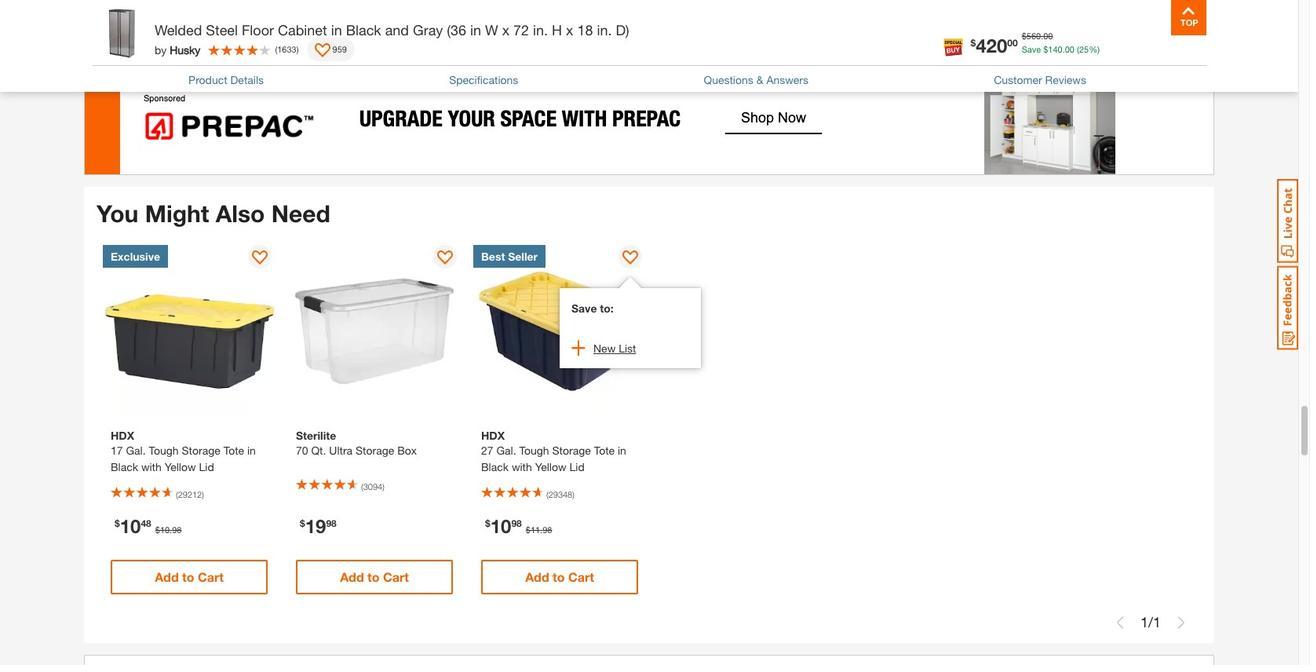 Task type: vqa. For each thing, say whether or not it's contained in the screenshot.
'DIY' button
no



Task type: describe. For each thing, give the bounding box(es) containing it.
answers
[[767, 73, 809, 86]]

$ 10 48 $ 10 . 98
[[115, 515, 182, 537]]

) for hdx 17 gal. tough storage tote in black with yellow lid
[[202, 489, 204, 499]]

70 qt. ultra storage box image
[[288, 245, 461, 418]]

1 horizontal spatial black
[[346, 21, 381, 38]]

19
[[305, 515, 326, 537]]

storage for 27 gal. tough storage tote in black with yellow lid
[[553, 444, 591, 457]]

save inside $ 560 . 00 save $ 140 . 00 ( 25 %)
[[1022, 44, 1042, 54]]

in inside the hdx 27 gal. tough storage tote in black with yellow lid
[[618, 444, 627, 457]]

72
[[514, 21, 529, 38]]

( 29212 )
[[176, 489, 204, 499]]

29348
[[549, 489, 573, 499]]

00 inside $ 420 00
[[1008, 36, 1018, 48]]

$ 420 00
[[971, 34, 1018, 56]]

list
[[619, 342, 637, 355]]

959
[[333, 44, 347, 54]]

yellow for 17
[[165, 460, 196, 473]]

husky
[[170, 43, 201, 56]]

add to cart button for 17 gal. tough storage tote in black with yellow lid
[[111, 560, 268, 594]]

questions & answers
[[704, 73, 809, 86]]

0 horizontal spatial save
[[572, 302, 597, 315]]

yellow for 27
[[535, 460, 567, 473]]

w
[[485, 21, 499, 38]]

. inside "$ 10 48 $ 10 . 98"
[[170, 524, 172, 535]]

25
[[1080, 44, 1089, 54]]

new list button
[[560, 328, 701, 360]]

) for sterilite 70 qt. ultra storage box
[[383, 481, 385, 491]]

in inside the hdx 17 gal. tough storage tote in black with yellow lid
[[247, 444, 256, 457]]

this is the last slide image
[[1176, 616, 1188, 629]]

2 in. from the left
[[597, 21, 612, 38]]

this is the first slide image
[[1114, 616, 1127, 629]]

11
[[531, 524, 540, 535]]

) down the cabinet
[[297, 44, 299, 54]]

plus image
[[572, 340, 586, 357]]

save to:
[[572, 302, 614, 315]]

1 / 1
[[1141, 614, 1162, 631]]

tough for 27
[[520, 444, 549, 457]]

need
[[272, 200, 330, 228]]

new
[[594, 342, 616, 355]]

17 gal. tough storage tote in black with yellow lid image
[[103, 245, 276, 418]]

storage for 17 gal. tough storage tote in black with yellow lid
[[182, 444, 221, 457]]

98 right 11
[[543, 524, 552, 535]]

(36
[[447, 21, 467, 38]]

product image image
[[96, 8, 147, 59]]

h
[[552, 21, 562, 38]]

420
[[976, 34, 1008, 56]]

98 inside '$ 19 98'
[[326, 517, 337, 529]]

display image for exclusive
[[252, 250, 268, 266]]

top button
[[1172, 0, 1207, 35]]

( for sterilite 70 qt. ultra storage box
[[361, 481, 363, 491]]

&
[[757, 73, 764, 86]]

( inside $ 560 . 00 save $ 140 . 00 ( 25 %)
[[1078, 44, 1080, 54]]

29212
[[178, 489, 202, 499]]

customer reviews
[[994, 73, 1087, 86]]

10 for 27 gal. tough storage tote in black with yellow lid
[[491, 515, 512, 537]]

$ 10 98 $ 11 . 98
[[485, 515, 552, 537]]

$ inside $ 420 00
[[971, 36, 976, 48]]

( 1633 )
[[275, 44, 299, 54]]

best seller
[[481, 250, 538, 263]]

18
[[578, 21, 593, 38]]

best
[[481, 250, 505, 263]]

by husky
[[155, 43, 201, 56]]

cabinet
[[278, 21, 327, 38]]

27 gal. tough storage tote in black with yellow lid image
[[474, 245, 646, 418]]

cart for add to cart button related to 27 gal. tough storage tote in black with yellow lid
[[569, 569, 594, 584]]

2 x from the left
[[566, 21, 574, 38]]

hdx 27 gal. tough storage tote in black with yellow lid
[[481, 429, 627, 473]]

gal. for 27
[[497, 444, 516, 457]]

qt.
[[311, 444, 326, 457]]

gal. for 17
[[126, 444, 146, 457]]

( for hdx 27 gal. tough storage tote in black with yellow lid
[[547, 489, 549, 499]]

%)
[[1089, 44, 1100, 54]]

) for hdx 27 gal. tough storage tote in black with yellow lid
[[573, 489, 575, 499]]

140
[[1049, 44, 1063, 54]]

specifications
[[449, 73, 519, 86]]

( for hdx 17 gal. tough storage tote in black with yellow lid
[[176, 489, 178, 499]]

welded steel floor cabinet in black and gray (36 in w x 72 in. h x 18 in. d)
[[155, 21, 630, 38]]

floor
[[242, 21, 274, 38]]

new list
[[594, 342, 637, 355]]



Task type: locate. For each thing, give the bounding box(es) containing it.
1 add to cart button from the left
[[111, 560, 268, 594]]

10 inside "$ 10 48 $ 10 . 98"
[[160, 524, 170, 535]]

17
[[111, 444, 123, 457]]

0 horizontal spatial display image
[[315, 43, 330, 59]]

3 add to cart button from the left
[[481, 560, 639, 594]]

. inside the $ 10 98 $ 11 . 98
[[540, 524, 543, 535]]

yellow
[[165, 460, 196, 473], [535, 460, 567, 473]]

) down the hdx 27 gal. tough storage tote in black with yellow lid
[[573, 489, 575, 499]]

add to cart button down 11
[[481, 560, 639, 594]]

tough inside the hdx 17 gal. tough storage tote in black with yellow lid
[[149, 444, 179, 457]]

0 horizontal spatial 1
[[1141, 614, 1149, 631]]

in. left h
[[533, 21, 548, 38]]

product details button
[[189, 71, 264, 88], [189, 71, 264, 88]]

98 inside "$ 10 48 $ 10 . 98"
[[172, 524, 182, 535]]

tote for 17 gal. tough storage tote in black with yellow lid
[[224, 444, 244, 457]]

add to cart
[[155, 569, 224, 584], [340, 569, 409, 584], [526, 569, 594, 584]]

1633
[[277, 44, 297, 54]]

1 horizontal spatial lid
[[570, 460, 585, 473]]

2 horizontal spatial add to cart button
[[481, 560, 639, 594]]

00 left 560
[[1008, 36, 1018, 48]]

storage
[[182, 444, 221, 457], [356, 444, 394, 457], [553, 444, 591, 457]]

details
[[231, 73, 264, 86]]

0 horizontal spatial hdx
[[111, 429, 134, 442]]

gal. right 17
[[126, 444, 146, 457]]

hdx inside the hdx 17 gal. tough storage tote in black with yellow lid
[[111, 429, 134, 442]]

2 add to cart button from the left
[[296, 560, 453, 594]]

1 right this is the first slide icon
[[1141, 614, 1149, 631]]

add to cart button down '$ 19 98'
[[296, 560, 453, 594]]

black inside the hdx 17 gal. tough storage tote in black with yellow lid
[[111, 460, 138, 473]]

black down 27
[[481, 460, 509, 473]]

1 horizontal spatial display image
[[437, 250, 453, 266]]

storage up '29212'
[[182, 444, 221, 457]]

98
[[326, 517, 337, 529], [512, 517, 522, 529], [172, 524, 182, 535], [543, 524, 552, 535]]

add 5 items to cart button
[[100, 11, 296, 43]]

save left to:
[[572, 302, 597, 315]]

2 tote from the left
[[594, 444, 615, 457]]

hdx for 27
[[481, 429, 505, 442]]

black down 17
[[111, 460, 138, 473]]

0 horizontal spatial display image
[[252, 250, 268, 266]]

cart
[[234, 18, 263, 35], [198, 569, 224, 584], [383, 569, 409, 584], [569, 569, 594, 584]]

00 left 25
[[1066, 44, 1075, 54]]

to inside button
[[217, 18, 230, 35]]

1 horizontal spatial in.
[[597, 21, 612, 38]]

with up 48
[[141, 460, 162, 473]]

1 horizontal spatial with
[[512, 460, 532, 473]]

2 horizontal spatial 10
[[491, 515, 512, 537]]

10 right 48
[[160, 524, 170, 535]]

70
[[296, 444, 308, 457]]

in.
[[533, 21, 548, 38], [597, 21, 612, 38]]

1 left this is the last slide image
[[1154, 614, 1162, 631]]

2 add to cart from the left
[[340, 569, 409, 584]]

0 horizontal spatial black
[[111, 460, 138, 473]]

box
[[398, 444, 417, 457]]

and
[[385, 21, 409, 38]]

2 horizontal spatial add to cart
[[526, 569, 594, 584]]

save down 560
[[1022, 44, 1042, 54]]

yellow up ( 29212 )
[[165, 460, 196, 473]]

add to cart button for 27 gal. tough storage tote in black with yellow lid
[[481, 560, 639, 594]]

also
[[216, 200, 265, 228]]

tote inside the hdx 17 gal. tough storage tote in black with yellow lid
[[224, 444, 244, 457]]

3094
[[363, 481, 383, 491]]

) down "sterilite 70 qt. ultra storage box"
[[383, 481, 385, 491]]

tough right 27
[[520, 444, 549, 457]]

storage inside the hdx 27 gal. tough storage tote in black with yellow lid
[[553, 444, 591, 457]]

1 gal. from the left
[[126, 444, 146, 457]]

x right h
[[566, 21, 574, 38]]

welded
[[155, 21, 202, 38]]

specifications button
[[449, 71, 519, 88], [449, 71, 519, 88]]

x
[[502, 21, 510, 38], [566, 21, 574, 38]]

add
[[132, 18, 159, 35], [155, 569, 179, 584], [340, 569, 364, 584], [526, 569, 550, 584]]

items
[[175, 18, 213, 35]]

2 with from the left
[[512, 460, 532, 473]]

00
[[1044, 31, 1054, 41], [1008, 36, 1018, 48], [1066, 44, 1075, 54]]

0 horizontal spatial tough
[[149, 444, 179, 457]]

tote
[[224, 444, 244, 457], [594, 444, 615, 457]]

1 add to cart from the left
[[155, 569, 224, 584]]

2 1 from the left
[[1154, 614, 1162, 631]]

storage left box
[[356, 444, 394, 457]]

27
[[481, 444, 494, 457]]

2 display image from the left
[[623, 250, 639, 266]]

$ 560 . 00 save $ 140 . 00 ( 25 %)
[[1022, 31, 1100, 54]]

1 vertical spatial display image
[[437, 250, 453, 266]]

) down the hdx 17 gal. tough storage tote in black with yellow lid
[[202, 489, 204, 499]]

you might also need
[[97, 200, 330, 228]]

with inside the hdx 27 gal. tough storage tote in black with yellow lid
[[512, 460, 532, 473]]

lid
[[199, 460, 214, 473], [570, 460, 585, 473]]

0 horizontal spatial 10
[[120, 515, 141, 537]]

customer
[[994, 73, 1043, 86]]

lid for 27 gal. tough storage tote in black with yellow lid
[[570, 460, 585, 473]]

1 horizontal spatial storage
[[356, 444, 394, 457]]

2 horizontal spatial black
[[481, 460, 509, 473]]

959 button
[[307, 38, 355, 61]]

0 horizontal spatial yellow
[[165, 460, 196, 473]]

tough for 17
[[149, 444, 179, 457]]

save
[[1022, 44, 1042, 54], [572, 302, 597, 315]]

2 lid from the left
[[570, 460, 585, 473]]

gray
[[413, 21, 443, 38]]

98 left 11
[[512, 517, 522, 529]]

10 left 11
[[491, 515, 512, 537]]

1 horizontal spatial x
[[566, 21, 574, 38]]

black up "959"
[[346, 21, 381, 38]]

1 horizontal spatial 10
[[160, 524, 170, 535]]

add 5 items to cart
[[132, 18, 263, 35]]

3 add to cart from the left
[[526, 569, 594, 584]]

2 yellow from the left
[[535, 460, 567, 473]]

add to cart button down "$ 10 48 $ 10 . 98"
[[111, 560, 268, 594]]

0 horizontal spatial storage
[[182, 444, 221, 457]]

5
[[163, 18, 171, 35]]

hdx 17 gal. tough storage tote in black with yellow lid
[[111, 429, 256, 473]]

to
[[217, 18, 230, 35], [182, 569, 194, 584], [368, 569, 380, 584], [553, 569, 565, 584]]

hdx inside the hdx 27 gal. tough storage tote in black with yellow lid
[[481, 429, 505, 442]]

you
[[97, 200, 139, 228]]

in
[[331, 21, 342, 38], [470, 21, 481, 38], [247, 444, 256, 457], [618, 444, 627, 457]]

tough
[[149, 444, 179, 457], [520, 444, 549, 457]]

48
[[141, 517, 151, 529]]

display image
[[315, 43, 330, 59], [437, 250, 453, 266]]

1 vertical spatial save
[[572, 302, 597, 315]]

gal.
[[126, 444, 146, 457], [497, 444, 516, 457]]

0 horizontal spatial in.
[[533, 21, 548, 38]]

1 horizontal spatial 1
[[1154, 614, 1162, 631]]

lid for 17 gal. tough storage tote in black with yellow lid
[[199, 460, 214, 473]]

add for 2nd add to cart button from right
[[340, 569, 364, 584]]

00 right 560
[[1044, 31, 1054, 41]]

lid up ( 29348 )
[[570, 460, 585, 473]]

0 horizontal spatial tote
[[224, 444, 244, 457]]

1 x from the left
[[502, 21, 510, 38]]

black for exclusive
[[111, 460, 138, 473]]

tote for 27 gal. tough storage tote in black with yellow lid
[[594, 444, 615, 457]]

with for 17
[[141, 460, 162, 473]]

1 horizontal spatial display image
[[623, 250, 639, 266]]

1 1 from the left
[[1141, 614, 1149, 631]]

$
[[1022, 31, 1027, 41], [971, 36, 976, 48], [1044, 44, 1049, 54], [115, 517, 120, 529], [300, 517, 305, 529], [485, 517, 491, 529], [155, 524, 160, 535], [526, 524, 531, 535]]

gal. right 27
[[497, 444, 516, 457]]

with inside the hdx 17 gal. tough storage tote in black with yellow lid
[[141, 460, 162, 473]]

2 tough from the left
[[520, 444, 549, 457]]

black
[[346, 21, 381, 38], [111, 460, 138, 473], [481, 460, 509, 473]]

2 gal. from the left
[[497, 444, 516, 457]]

live chat image
[[1278, 179, 1299, 263]]

gal. inside the hdx 17 gal. tough storage tote in black with yellow lid
[[126, 444, 146, 457]]

1 in. from the left
[[533, 21, 548, 38]]

questions
[[704, 73, 754, 86]]

in. left d)
[[597, 21, 612, 38]]

with
[[141, 460, 162, 473], [512, 460, 532, 473]]

feedback link image
[[1278, 265, 1299, 350]]

d)
[[616, 21, 630, 38]]

hdx up 17
[[111, 429, 134, 442]]

1 horizontal spatial yellow
[[535, 460, 567, 473]]

1 tote from the left
[[224, 444, 244, 457]]

0 horizontal spatial with
[[141, 460, 162, 473]]

1 horizontal spatial tote
[[594, 444, 615, 457]]

2 hdx from the left
[[481, 429, 505, 442]]

1 horizontal spatial add to cart
[[340, 569, 409, 584]]

tough right 17
[[149, 444, 179, 457]]

storage up the 29348
[[553, 444, 591, 457]]

1 horizontal spatial gal.
[[497, 444, 516, 457]]

gal. inside the hdx 27 gal. tough storage tote in black with yellow lid
[[497, 444, 516, 457]]

$ 19 98
[[300, 515, 337, 537]]

ultra
[[329, 444, 353, 457]]

add for add to cart button related to 27 gal. tough storage tote in black with yellow lid
[[526, 569, 550, 584]]

tote inside the hdx 27 gal. tough storage tote in black with yellow lid
[[594, 444, 615, 457]]

10 for 17 gal. tough storage tote in black with yellow lid
[[120, 515, 141, 537]]

0 horizontal spatial 00
[[1008, 36, 1018, 48]]

1 hdx from the left
[[111, 429, 134, 442]]

with up the $ 10 98 $ 11 . 98
[[512, 460, 532, 473]]

steel
[[206, 21, 238, 38]]

1 yellow from the left
[[165, 460, 196, 473]]

storage inside "sterilite 70 qt. ultra storage box"
[[356, 444, 394, 457]]

1 storage from the left
[[182, 444, 221, 457]]

2 horizontal spatial storage
[[553, 444, 591, 457]]

1 horizontal spatial hdx
[[481, 429, 505, 442]]

0 vertical spatial save
[[1022, 44, 1042, 54]]

black for best seller
[[481, 460, 509, 473]]

storage for 70 qt. ultra storage box
[[356, 444, 394, 457]]

98 right 48
[[172, 524, 182, 535]]

display image left "959"
[[315, 43, 330, 59]]

2 horizontal spatial 00
[[1066, 44, 1075, 54]]

cart for 2nd add to cart button from right
[[383, 569, 409, 584]]

0 vertical spatial display image
[[315, 43, 330, 59]]

1
[[1141, 614, 1149, 631], [1154, 614, 1162, 631]]

add to cart for 27 gal. tough storage tote in black with yellow lid
[[526, 569, 594, 584]]

1 display image from the left
[[252, 250, 268, 266]]

98 down "ultra"
[[326, 517, 337, 529]]

product
[[189, 73, 227, 86]]

exclusive
[[111, 250, 160, 263]]

1 horizontal spatial 00
[[1044, 31, 1054, 41]]

lid up '29212'
[[199, 460, 214, 473]]

questions & answers button
[[704, 71, 809, 88], [704, 71, 809, 88]]

sterilite 70 qt. ultra storage box
[[296, 429, 417, 457]]

2 storage from the left
[[356, 444, 394, 457]]

storage inside the hdx 17 gal. tough storage tote in black with yellow lid
[[182, 444, 221, 457]]

yellow inside the hdx 17 gal. tough storage tote in black with yellow lid
[[165, 460, 196, 473]]

(
[[1078, 44, 1080, 54], [275, 44, 277, 54], [361, 481, 363, 491], [176, 489, 178, 499], [547, 489, 549, 499]]

0 horizontal spatial gal.
[[126, 444, 146, 457]]

add to cart button
[[111, 560, 268, 594], [296, 560, 453, 594], [481, 560, 639, 594]]

by
[[155, 43, 167, 56]]

)
[[297, 44, 299, 54], [383, 481, 385, 491], [202, 489, 204, 499], [573, 489, 575, 499]]

add for add to cart button corresponding to 17 gal. tough storage tote in black with yellow lid
[[155, 569, 179, 584]]

1 horizontal spatial save
[[1022, 44, 1042, 54]]

1 horizontal spatial add to cart button
[[296, 560, 453, 594]]

560
[[1027, 31, 1042, 41]]

0 horizontal spatial x
[[502, 21, 510, 38]]

1 lid from the left
[[199, 460, 214, 473]]

to:
[[600, 302, 614, 315]]

1 with from the left
[[141, 460, 162, 473]]

hdx for 17
[[111, 429, 134, 442]]

10 down 17
[[120, 515, 141, 537]]

display image for best seller
[[623, 250, 639, 266]]

1 horizontal spatial tough
[[520, 444, 549, 457]]

black inside the hdx 27 gal. tough storage tote in black with yellow lid
[[481, 460, 509, 473]]

0 horizontal spatial add to cart
[[155, 569, 224, 584]]

.
[[1042, 31, 1044, 41], [1063, 44, 1066, 54], [170, 524, 172, 535], [540, 524, 543, 535]]

hdx up 27
[[481, 429, 505, 442]]

$ inside '$ 19 98'
[[300, 517, 305, 529]]

add to cart for 17 gal. tough storage tote in black with yellow lid
[[155, 569, 224, 584]]

display image inside 959 dropdown button
[[315, 43, 330, 59]]

sterilite
[[296, 429, 336, 442]]

tough inside the hdx 27 gal. tough storage tote in black with yellow lid
[[520, 444, 549, 457]]

( 29348 )
[[547, 489, 575, 499]]

1 tough from the left
[[149, 444, 179, 457]]

add inside add 5 items to cart button
[[132, 18, 159, 35]]

display image left best
[[437, 250, 453, 266]]

reviews
[[1046, 73, 1087, 86]]

3 storage from the left
[[553, 444, 591, 457]]

/
[[1149, 614, 1154, 631]]

lid inside the hdx 27 gal. tough storage tote in black with yellow lid
[[570, 460, 585, 473]]

customer reviews button
[[994, 71, 1087, 88], [994, 71, 1087, 88]]

( 3094 )
[[361, 481, 385, 491]]

0 horizontal spatial add to cart button
[[111, 560, 268, 594]]

display image
[[252, 250, 268, 266], [623, 250, 639, 266]]

x right w
[[502, 21, 510, 38]]

might
[[145, 200, 209, 228]]

seller
[[508, 250, 538, 263]]

0 horizontal spatial lid
[[199, 460, 214, 473]]

yellow inside the hdx 27 gal. tough storage tote in black with yellow lid
[[535, 460, 567, 473]]

product details
[[189, 73, 264, 86]]

with for 27
[[512, 460, 532, 473]]

cart for add to cart button corresponding to 17 gal. tough storage tote in black with yellow lid
[[198, 569, 224, 584]]

yellow up the 29348
[[535, 460, 567, 473]]

hdx
[[111, 429, 134, 442], [481, 429, 505, 442]]

lid inside the hdx 17 gal. tough storage tote in black with yellow lid
[[199, 460, 214, 473]]



